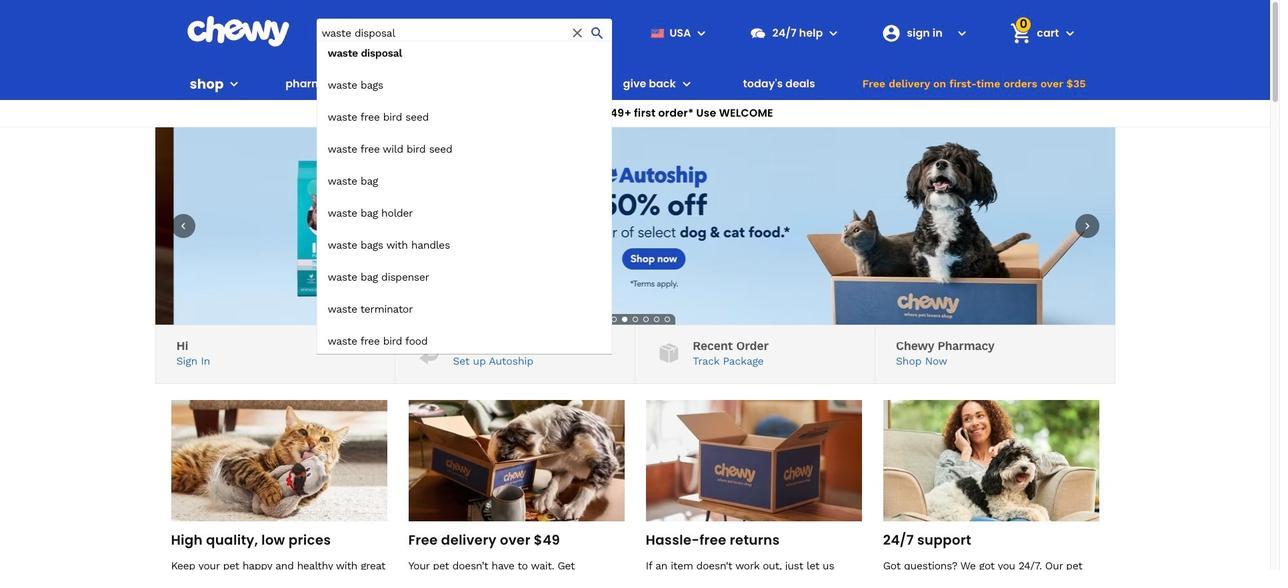 Task type: vqa. For each thing, say whether or not it's contained in the screenshot.
dogs,
no



Task type: describe. For each thing, give the bounding box(es) containing it.
Search text field
[[316, 19, 612, 47]]

chewy home image
[[186, 16, 290, 47]]

account menu image
[[955, 25, 971, 41]]

submit search image
[[590, 25, 606, 41]]

choose slide to display. group
[[609, 314, 673, 325]]

site banner
[[0, 0, 1270, 354]]

help menu image
[[826, 25, 842, 41]]

Product search field
[[316, 19, 612, 354]]

/ image
[[416, 340, 442, 366]]

items image
[[1009, 21, 1033, 45]]



Task type: locate. For each thing, give the bounding box(es) containing it.
stop automatic slide show image
[[598, 314, 609, 325]]

50% off your first autoship of select dog and cat food. shop now image
[[155, 127, 1115, 325]]

menu image down chewy home image
[[226, 76, 242, 92]]

1 vertical spatial menu image
[[226, 76, 242, 92]]

1 horizontal spatial menu image
[[694, 25, 710, 41]]

menu image
[[694, 25, 710, 41], [226, 76, 242, 92]]

list box inside site banner
[[316, 41, 612, 354]]

menu image up give back menu image
[[694, 25, 710, 41]]

chewy support image
[[750, 24, 767, 42]]

give back menu image
[[679, 76, 695, 92]]

list box
[[316, 41, 612, 354]]

0 horizontal spatial menu image
[[226, 76, 242, 92]]

delete search image
[[570, 25, 586, 41]]

cart menu image
[[1062, 25, 1078, 41]]

0 vertical spatial menu image
[[694, 25, 710, 41]]

/ image
[[656, 340, 682, 366]]



